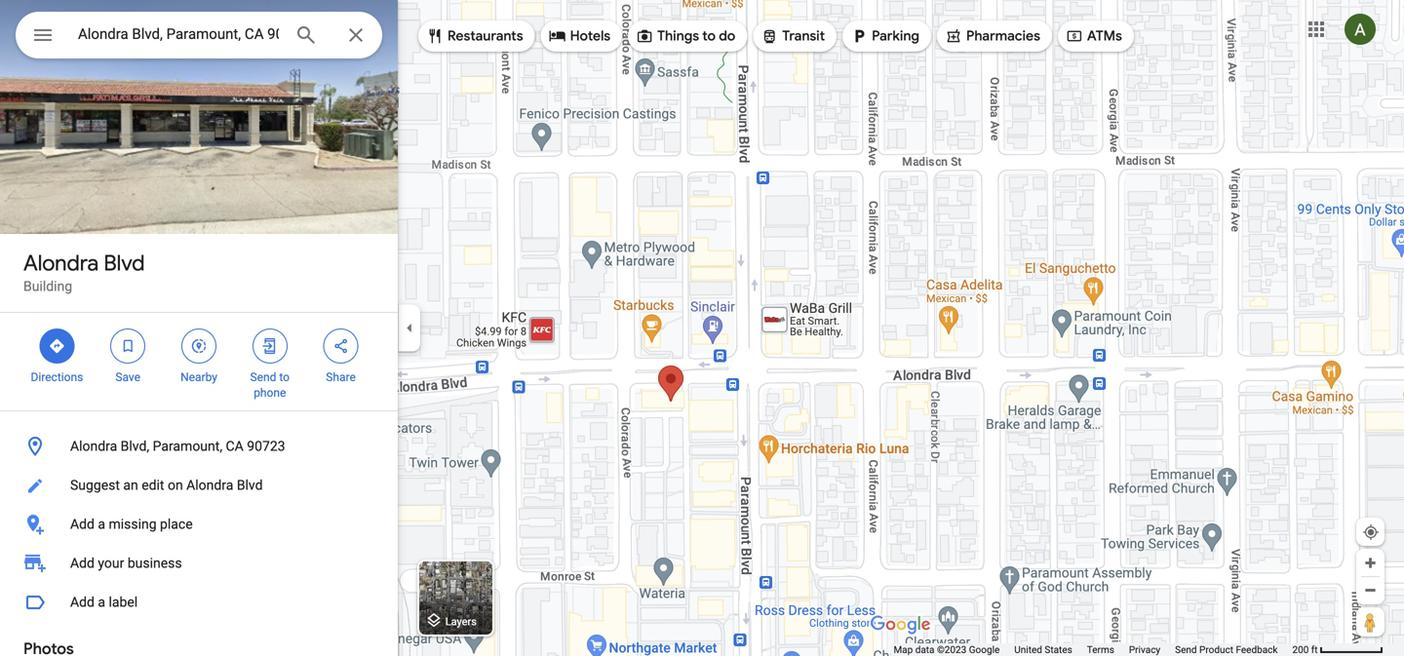 Task type: describe. For each thing, give the bounding box(es) containing it.
add a missing place
[[70, 516, 193, 532]]

send to phone
[[250, 371, 290, 400]]

 pharmacies
[[945, 25, 1040, 47]]

 restaurants
[[426, 25, 523, 47]]

to inside send to phone
[[279, 371, 290, 384]]

200 ft
[[1292, 644, 1318, 656]]

 parking
[[850, 25, 919, 47]]

show street view coverage image
[[1356, 607, 1385, 637]]


[[426, 25, 444, 47]]

show your location image
[[1362, 524, 1380, 541]]

suggest
[[70, 477, 120, 493]]

send product feedback button
[[1175, 644, 1278, 656]]

on
[[168, 477, 183, 493]]

add your business link
[[0, 544, 398, 583]]


[[1066, 25, 1083, 47]]

blvd inside button
[[237, 477, 263, 493]]

send for send to phone
[[250, 371, 276, 384]]

 search field
[[16, 12, 382, 62]]

 button
[[16, 12, 70, 62]]

hotels
[[570, 27, 611, 45]]

privacy
[[1129, 644, 1160, 656]]

add a label
[[70, 594, 138, 610]]

an
[[123, 477, 138, 493]]

directions
[[31, 371, 83, 384]]

©2023
[[937, 644, 967, 656]]


[[636, 25, 653, 47]]

add for add your business
[[70, 555, 95, 571]]

none field inside alondra blvd, paramount, ca 90723 field
[[78, 22, 279, 46]]


[[549, 25, 566, 47]]

ft
[[1311, 644, 1318, 656]]

terms button
[[1087, 644, 1114, 656]]

google
[[969, 644, 1000, 656]]

add your business
[[70, 555, 182, 571]]

do
[[719, 27, 735, 45]]

parking
[[872, 27, 919, 45]]

save
[[115, 371, 140, 384]]

zoom in image
[[1363, 556, 1378, 570]]

layers
[[445, 616, 477, 628]]

google account: angela cha  
(angela.cha@adept.ai) image
[[1345, 14, 1376, 45]]


[[332, 335, 350, 357]]

united states
[[1014, 644, 1072, 656]]

collapse side panel image
[[399, 317, 420, 339]]

united
[[1014, 644, 1042, 656]]

 transit
[[761, 25, 825, 47]]


[[850, 25, 868, 47]]

place
[[160, 516, 193, 532]]

add a label button
[[0, 583, 398, 622]]

nearby
[[180, 371, 217, 384]]

blvd inside alondra blvd building
[[104, 250, 145, 277]]

 things to do
[[636, 25, 735, 47]]

send for send product feedback
[[1175, 644, 1197, 656]]

things
[[657, 27, 699, 45]]

alondra for blvd,
[[70, 438, 117, 454]]

2 vertical spatial alondra
[[186, 477, 233, 493]]

map data ©2023 google
[[894, 644, 1000, 656]]

alondra blvd building
[[23, 250, 145, 294]]

google maps element
[[0, 0, 1404, 656]]

200 ft button
[[1292, 644, 1384, 656]]



Task type: locate. For each thing, give the bounding box(es) containing it.
a left missing in the left of the page
[[98, 516, 105, 532]]

transit
[[782, 27, 825, 45]]

a for missing
[[98, 516, 105, 532]]

terms
[[1087, 644, 1114, 656]]

missing
[[109, 516, 157, 532]]

send inside send to phone
[[250, 371, 276, 384]]

3 add from the top
[[70, 594, 95, 610]]

add
[[70, 516, 95, 532], [70, 555, 95, 571], [70, 594, 95, 610]]

0 vertical spatial add
[[70, 516, 95, 532]]

alondra blvd main content
[[0, 0, 398, 656]]

to up phone
[[279, 371, 290, 384]]

map
[[894, 644, 913, 656]]

send inside button
[[1175, 644, 1197, 656]]

0 vertical spatial send
[[250, 371, 276, 384]]

1 vertical spatial alondra
[[70, 438, 117, 454]]

1 horizontal spatial send
[[1175, 644, 1197, 656]]

business
[[128, 555, 182, 571]]

add a missing place button
[[0, 505, 398, 544]]

zoom out image
[[1363, 583, 1378, 598]]

blvd up the 
[[104, 250, 145, 277]]

0 vertical spatial a
[[98, 516, 105, 532]]

1 vertical spatial to
[[279, 371, 290, 384]]

send up phone
[[250, 371, 276, 384]]

a inside button
[[98, 516, 105, 532]]

footer containing map data ©2023 google
[[894, 644, 1292, 656]]

footer inside google maps element
[[894, 644, 1292, 656]]

alondra up suggest
[[70, 438, 117, 454]]

alondra up building
[[23, 250, 99, 277]]

states
[[1045, 644, 1072, 656]]

building
[[23, 278, 72, 294]]

blvd down ca
[[237, 477, 263, 493]]

alondra right on
[[186, 477, 233, 493]]

share
[[326, 371, 356, 384]]

edit
[[142, 477, 164, 493]]

blvd
[[104, 250, 145, 277], [237, 477, 263, 493]]

suggest an edit on alondra blvd button
[[0, 466, 398, 505]]

0 horizontal spatial send
[[250, 371, 276, 384]]

2 vertical spatial add
[[70, 594, 95, 610]]

0 horizontal spatial blvd
[[104, 250, 145, 277]]

None field
[[78, 22, 279, 46]]

1 horizontal spatial to
[[702, 27, 716, 45]]

send left product
[[1175, 644, 1197, 656]]


[[190, 335, 208, 357]]

add for add a label
[[70, 594, 95, 610]]

1 vertical spatial a
[[98, 594, 105, 610]]


[[48, 335, 66, 357]]


[[945, 25, 962, 47]]

1 horizontal spatial blvd
[[237, 477, 263, 493]]

2 add from the top
[[70, 555, 95, 571]]

label
[[109, 594, 138, 610]]

1 vertical spatial blvd
[[237, 477, 263, 493]]

a inside button
[[98, 594, 105, 610]]

Alondra Blvd, Paramount, CA 90723 field
[[16, 12, 382, 59]]


[[119, 335, 137, 357]]

feedback
[[1236, 644, 1278, 656]]

0 vertical spatial alondra
[[23, 250, 99, 277]]

alondra for blvd
[[23, 250, 99, 277]]

90723
[[247, 438, 285, 454]]

add inside button
[[70, 594, 95, 610]]

footer
[[894, 644, 1292, 656]]

1 add from the top
[[70, 516, 95, 532]]

0 vertical spatial blvd
[[104, 250, 145, 277]]

1 vertical spatial add
[[70, 555, 95, 571]]

restaurants
[[448, 27, 523, 45]]

data
[[915, 644, 935, 656]]

ca
[[226, 438, 244, 454]]

alondra
[[23, 250, 99, 277], [70, 438, 117, 454], [186, 477, 233, 493]]

 atms
[[1066, 25, 1122, 47]]

0 horizontal spatial to
[[279, 371, 290, 384]]

your
[[98, 555, 124, 571]]

add inside button
[[70, 516, 95, 532]]

1 vertical spatial send
[[1175, 644, 1197, 656]]

send
[[250, 371, 276, 384], [1175, 644, 1197, 656]]

product
[[1199, 644, 1233, 656]]

pharmacies
[[966, 27, 1040, 45]]


[[31, 21, 55, 49]]

phone
[[254, 386, 286, 400]]

add for add a missing place
[[70, 516, 95, 532]]

to
[[702, 27, 716, 45], [279, 371, 290, 384]]


[[261, 335, 279, 357]]

 hotels
[[549, 25, 611, 47]]

send product feedback
[[1175, 644, 1278, 656]]

1 a from the top
[[98, 516, 105, 532]]

to inside  things to do
[[702, 27, 716, 45]]

add left label
[[70, 594, 95, 610]]

alondra blvd, paramount, ca 90723
[[70, 438, 285, 454]]

suggest an edit on alondra blvd
[[70, 477, 263, 493]]

a left label
[[98, 594, 105, 610]]

actions for alondra blvd region
[[0, 313, 398, 411]]

0 vertical spatial to
[[702, 27, 716, 45]]

add left your
[[70, 555, 95, 571]]

a
[[98, 516, 105, 532], [98, 594, 105, 610]]

add down suggest
[[70, 516, 95, 532]]

privacy button
[[1129, 644, 1160, 656]]

paramount,
[[153, 438, 222, 454]]

a for label
[[98, 594, 105, 610]]

blvd,
[[121, 438, 149, 454]]

united states button
[[1014, 644, 1072, 656]]

alondra blvd, paramount, ca 90723 button
[[0, 427, 398, 466]]

atms
[[1087, 27, 1122, 45]]

2 a from the top
[[98, 594, 105, 610]]

to left do in the right top of the page
[[702, 27, 716, 45]]

200
[[1292, 644, 1309, 656]]

alondra inside alondra blvd building
[[23, 250, 99, 277]]


[[761, 25, 778, 47]]



Task type: vqa. For each thing, say whether or not it's contained in the screenshot.


